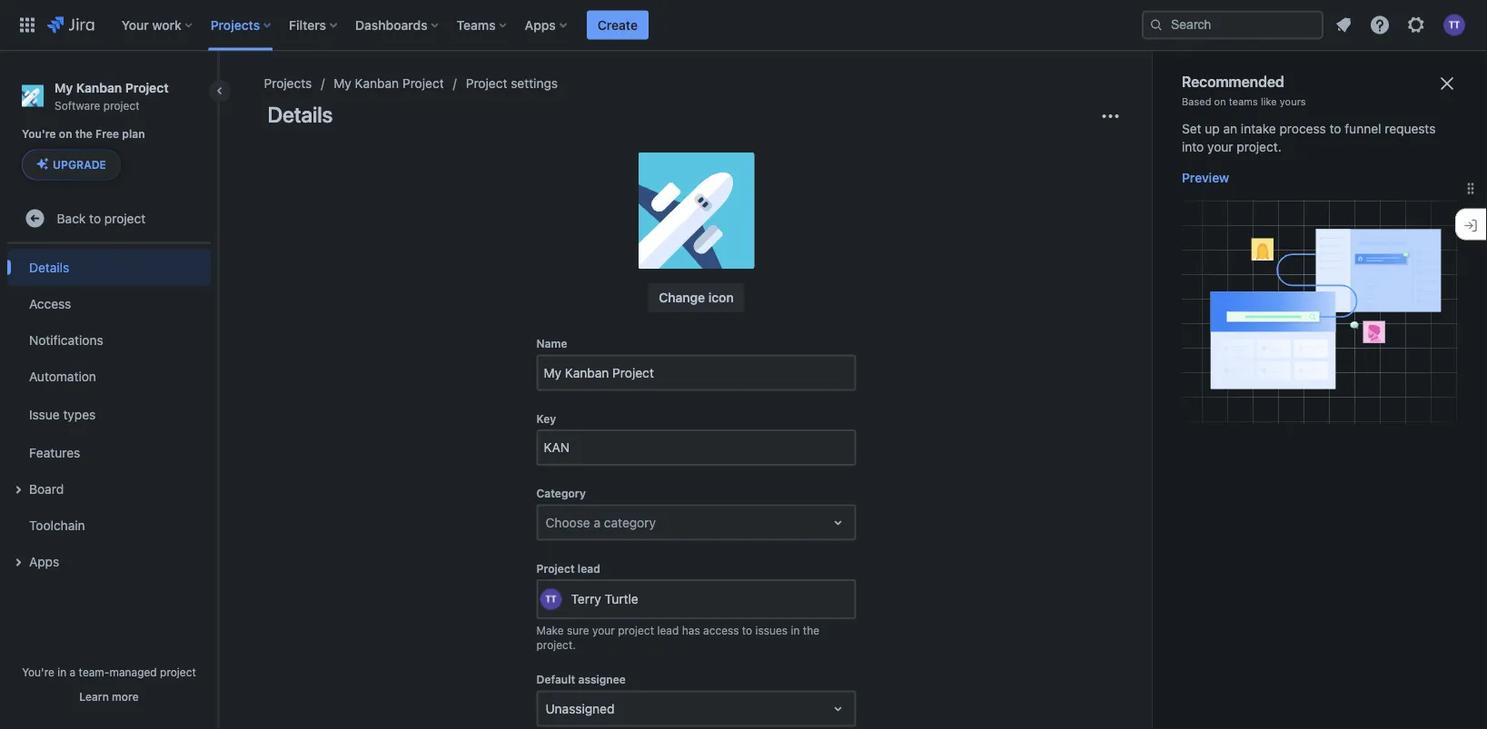 Task type: vqa. For each thing, say whether or not it's contained in the screenshot.
5
no



Task type: locate. For each thing, give the bounding box(es) containing it.
your profile and settings image
[[1444, 14, 1466, 36]]

1 vertical spatial your
[[592, 624, 615, 637]]

2 you're from the top
[[22, 666, 54, 679]]

apps inside apps button
[[29, 554, 59, 569]]

my up software
[[55, 80, 73, 95]]

you're for you're in a team-managed project
[[22, 666, 54, 679]]

apps right teams popup button
[[525, 17, 556, 32]]

projects
[[211, 17, 260, 32], [264, 76, 312, 91]]

in
[[791, 624, 800, 637], [57, 666, 67, 679]]

project left settings
[[466, 76, 507, 91]]

upgrade button
[[23, 150, 120, 179]]

on inside recommended based on teams like yours
[[1215, 95, 1226, 107]]

unassigned
[[546, 701, 615, 716]]

team-
[[79, 666, 109, 679]]

a left team-
[[70, 666, 76, 679]]

my kanban project
[[334, 76, 444, 91]]

more image
[[1100, 105, 1122, 127]]

board
[[29, 482, 64, 497]]

your right sure
[[592, 624, 615, 637]]

project right managed
[[160, 666, 196, 679]]

your
[[1208, 139, 1234, 154], [592, 624, 615, 637]]

kanban
[[355, 76, 399, 91], [76, 80, 122, 95]]

my inside my kanban project software project
[[55, 80, 73, 95]]

1 vertical spatial the
[[803, 624, 820, 637]]

0 vertical spatial your
[[1208, 139, 1234, 154]]

filters button
[[284, 10, 344, 40]]

my
[[334, 76, 352, 91], [55, 80, 73, 95]]

1 vertical spatial a
[[70, 666, 76, 679]]

a right choose
[[594, 515, 601, 530]]

you're
[[22, 128, 56, 141], [22, 666, 54, 679]]

expand image
[[7, 479, 29, 501]]

terry turtle
[[571, 592, 639, 607]]

0 vertical spatial in
[[791, 624, 800, 637]]

funnel
[[1345, 121, 1382, 136]]

to left the funnel
[[1330, 121, 1342, 136]]

1 horizontal spatial a
[[594, 515, 601, 530]]

jira image
[[47, 14, 94, 36], [47, 14, 94, 36]]

choose
[[546, 515, 590, 530]]

help image
[[1369, 14, 1391, 36]]

0 vertical spatial a
[[594, 515, 601, 530]]

search image
[[1150, 18, 1164, 32]]

on left teams
[[1215, 95, 1226, 107]]

project
[[103, 99, 140, 112], [104, 211, 146, 226], [618, 624, 654, 637], [160, 666, 196, 679]]

project up terry turtle image
[[537, 562, 575, 575]]

0 horizontal spatial lead
[[578, 562, 601, 575]]

0 horizontal spatial project.
[[537, 639, 576, 652]]

1 vertical spatial project.
[[537, 639, 576, 652]]

access link
[[7, 286, 211, 322]]

1 horizontal spatial to
[[742, 624, 753, 637]]

the inside make sure your project lead has access to issues in the project.
[[803, 624, 820, 637]]

terry
[[571, 592, 601, 607]]

create button
[[587, 10, 649, 40]]

kanban inside my kanban project software project
[[76, 80, 122, 95]]

project down turtle
[[618, 624, 654, 637]]

0 vertical spatial apps
[[525, 17, 556, 32]]

1 vertical spatial projects
[[264, 76, 312, 91]]

back
[[57, 211, 86, 226]]

1 vertical spatial to
[[89, 211, 101, 226]]

1 you're from the top
[[22, 128, 56, 141]]

apps down toolchain
[[29, 554, 59, 569]]

1 vertical spatial you're
[[22, 666, 54, 679]]

Key field
[[538, 432, 855, 464]]

yours
[[1280, 95, 1306, 107]]

icon
[[709, 290, 734, 305]]

issue types
[[29, 407, 96, 422]]

in left team-
[[57, 666, 67, 679]]

to
[[1330, 121, 1342, 136], [89, 211, 101, 226], [742, 624, 753, 637]]

1 vertical spatial lead
[[657, 624, 679, 637]]

1 horizontal spatial projects
[[264, 76, 312, 91]]

projects right work
[[211, 17, 260, 32]]

key
[[537, 413, 556, 425]]

0 vertical spatial project.
[[1237, 139, 1282, 154]]

you're left team-
[[22, 666, 54, 679]]

project inside my kanban project software project
[[103, 99, 140, 112]]

kanban for my kanban project software project
[[76, 80, 122, 95]]

0 horizontal spatial my
[[55, 80, 73, 95]]

1 horizontal spatial on
[[1215, 95, 1226, 107]]

0 vertical spatial the
[[75, 128, 93, 141]]

1 horizontal spatial project.
[[1237, 139, 1282, 154]]

back to project link
[[7, 200, 211, 237]]

0 vertical spatial on
[[1215, 95, 1226, 107]]

features
[[29, 445, 80, 460]]

lead up terry at the bottom left of the page
[[578, 562, 601, 575]]

0 horizontal spatial on
[[59, 128, 72, 141]]

0 horizontal spatial details
[[29, 260, 69, 275]]

1 horizontal spatial your
[[1208, 139, 1234, 154]]

1 horizontal spatial lead
[[657, 624, 679, 637]]

open image
[[827, 698, 849, 720]]

in inside make sure your project lead has access to issues in the project.
[[791, 624, 800, 637]]

details up access
[[29, 260, 69, 275]]

my for my kanban project
[[334, 76, 352, 91]]

1 vertical spatial in
[[57, 666, 67, 679]]

process
[[1280, 121, 1327, 136]]

project up the plan
[[125, 80, 169, 95]]

kanban for my kanban project
[[355, 76, 399, 91]]

the
[[75, 128, 93, 141], [803, 624, 820, 637]]

projects down filters at the left top of page
[[264, 76, 312, 91]]

automation link
[[7, 358, 211, 395]]

notifications image
[[1333, 14, 1355, 36]]

apps button
[[519, 10, 574, 40]]

appswitcher icon image
[[16, 14, 38, 36]]

1 horizontal spatial apps
[[525, 17, 556, 32]]

details down projects link
[[268, 102, 333, 127]]

kanban inside the my kanban project link
[[355, 76, 399, 91]]

your work
[[122, 17, 182, 32]]

project. inside make sure your project lead has access to issues in the project.
[[537, 639, 576, 652]]

to left issues
[[742, 624, 753, 637]]

0 horizontal spatial your
[[592, 624, 615, 637]]

1 horizontal spatial my
[[334, 76, 352, 91]]

in right issues
[[791, 624, 800, 637]]

0 horizontal spatial kanban
[[76, 80, 122, 95]]

0 horizontal spatial to
[[89, 211, 101, 226]]

work
[[152, 17, 182, 32]]

0 vertical spatial you're
[[22, 128, 56, 141]]

0 horizontal spatial projects
[[211, 17, 260, 32]]

details
[[268, 102, 333, 127], [29, 260, 69, 275]]

1 vertical spatial apps
[[29, 554, 59, 569]]

preview
[[1182, 170, 1230, 185]]

0 horizontal spatial apps
[[29, 554, 59, 569]]

apps
[[525, 17, 556, 32], [29, 554, 59, 569]]

recommended based on teams like yours
[[1182, 73, 1306, 107]]

the right issues
[[803, 624, 820, 637]]

group
[[7, 244, 211, 586]]

kanban up software
[[76, 80, 122, 95]]

on up upgrade button
[[59, 128, 72, 141]]

you're up upgrade button
[[22, 128, 56, 141]]

2 horizontal spatial to
[[1330, 121, 1342, 136]]

0 vertical spatial to
[[1330, 121, 1342, 136]]

project. down intake
[[1237, 139, 1282, 154]]

on
[[1215, 95, 1226, 107], [59, 128, 72, 141]]

your
[[122, 17, 149, 32]]

1 horizontal spatial in
[[791, 624, 800, 637]]

your down up
[[1208, 139, 1234, 154]]

project
[[403, 76, 444, 91], [466, 76, 507, 91], [125, 80, 169, 95], [537, 562, 575, 575]]

my right projects link
[[334, 76, 352, 91]]

up
[[1205, 121, 1220, 136]]

lead left has
[[657, 624, 679, 637]]

set
[[1182, 121, 1202, 136]]

change icon
[[659, 290, 734, 305]]

1 horizontal spatial the
[[803, 624, 820, 637]]

project.
[[1237, 139, 1282, 154], [537, 639, 576, 652]]

project up the plan
[[103, 99, 140, 112]]

2 vertical spatial to
[[742, 624, 753, 637]]

banner
[[0, 0, 1488, 51]]

to right back
[[89, 211, 101, 226]]

project. down make
[[537, 639, 576, 652]]

kanban down "dashboards"
[[355, 76, 399, 91]]

teams button
[[451, 10, 514, 40]]

toolchain link
[[7, 507, 211, 544]]

create
[[598, 17, 638, 32]]

sure
[[567, 624, 589, 637]]

expand image
[[7, 552, 29, 574]]

projects inside popup button
[[211, 17, 260, 32]]

1 horizontal spatial kanban
[[355, 76, 399, 91]]

types
[[63, 407, 96, 422]]

your inside set up an intake process to funnel requests into your project.
[[1208, 139, 1234, 154]]

0 vertical spatial details
[[268, 102, 333, 127]]

details link
[[7, 249, 211, 286]]

0 vertical spatial projects
[[211, 17, 260, 32]]

choose a category
[[546, 515, 656, 530]]

terry turtle image
[[540, 589, 562, 611]]

the left free at the left of the page
[[75, 128, 93, 141]]

more
[[112, 691, 139, 703]]



Task type: describe. For each thing, give the bounding box(es) containing it.
change icon button
[[648, 284, 745, 313]]

category
[[537, 487, 586, 500]]

your inside make sure your project lead has access to issues in the project.
[[592, 624, 615, 637]]

based
[[1182, 95, 1212, 107]]

settings image
[[1406, 14, 1428, 36]]

you're on the free plan
[[22, 128, 145, 141]]

access
[[703, 624, 739, 637]]

issue types link
[[7, 395, 211, 435]]

make sure your project lead has access to issues in the project.
[[537, 624, 820, 652]]

settings
[[511, 76, 558, 91]]

assignee
[[578, 674, 626, 686]]

preview button
[[1182, 169, 1230, 187]]

notifications link
[[7, 322, 211, 358]]

close image
[[1437, 73, 1459, 95]]

my kanban project link
[[334, 73, 444, 95]]

access
[[29, 296, 71, 311]]

project. inside set up an intake process to funnel requests into your project.
[[1237, 139, 1282, 154]]

0 vertical spatial lead
[[578, 562, 601, 575]]

0 horizontal spatial the
[[75, 128, 93, 141]]

learn more button
[[79, 690, 139, 704]]

apps button
[[7, 544, 211, 580]]

1 vertical spatial on
[[59, 128, 72, 141]]

make
[[537, 624, 564, 637]]

teams
[[457, 17, 496, 32]]

project inside make sure your project lead has access to issues in the project.
[[618, 624, 654, 637]]

features link
[[7, 435, 211, 471]]

my kanban project software project
[[55, 80, 169, 112]]

1 horizontal spatial details
[[268, 102, 333, 127]]

project settings link
[[466, 73, 558, 95]]

apps inside apps popup button
[[525, 17, 556, 32]]

toolchain
[[29, 518, 85, 533]]

my for my kanban project software project
[[55, 80, 73, 95]]

projects for projects popup button
[[211, 17, 260, 32]]

default assignee
[[537, 674, 626, 686]]

lead inside make sure your project lead has access to issues in the project.
[[657, 624, 679, 637]]

intake
[[1241, 121, 1277, 136]]

banner containing your work
[[0, 0, 1488, 51]]

change
[[659, 290, 705, 305]]

managed
[[109, 666, 157, 679]]

to inside set up an intake process to funnel requests into your project.
[[1330, 121, 1342, 136]]

you're for you're on the free plan
[[22, 128, 56, 141]]

project avatar image
[[638, 153, 755, 269]]

primary element
[[11, 0, 1142, 50]]

teams
[[1229, 95, 1258, 107]]

filters
[[289, 17, 326, 32]]

name
[[537, 338, 568, 350]]

Default assignee text field
[[546, 700, 549, 718]]

Name field
[[538, 357, 855, 389]]

issue
[[29, 407, 60, 422]]

1 vertical spatial details
[[29, 260, 69, 275]]

projects for projects link
[[264, 76, 312, 91]]

default
[[537, 674, 575, 686]]

board button
[[7, 471, 211, 507]]

Category text field
[[546, 514, 549, 532]]

an
[[1224, 121, 1238, 136]]

project inside my kanban project software project
[[125, 80, 169, 95]]

software
[[55, 99, 100, 112]]

automation
[[29, 369, 96, 384]]

set up an intake process to funnel requests into your project.
[[1182, 121, 1436, 154]]

dashboards
[[355, 17, 428, 32]]

turtle
[[605, 592, 639, 607]]

project down 'dashboards' 'popup button'
[[403, 76, 444, 91]]

project up details link
[[104, 211, 146, 226]]

0 horizontal spatial in
[[57, 666, 67, 679]]

upgrade
[[53, 158, 106, 171]]

issues
[[756, 624, 788, 637]]

requests
[[1385, 121, 1436, 136]]

dashboards button
[[350, 10, 446, 40]]

recommended
[[1182, 73, 1285, 90]]

back to project
[[57, 211, 146, 226]]

into
[[1182, 139, 1204, 154]]

learn more
[[79, 691, 139, 703]]

to inside make sure your project lead has access to issues in the project.
[[742, 624, 753, 637]]

open image
[[827, 512, 849, 534]]

0 horizontal spatial a
[[70, 666, 76, 679]]

like
[[1261, 95, 1277, 107]]

learn
[[79, 691, 109, 703]]

Search field
[[1142, 10, 1324, 40]]

notifications
[[29, 333, 103, 348]]

you're in a team-managed project
[[22, 666, 196, 679]]

project lead
[[537, 562, 601, 575]]

itsm graphic for experiment image
[[1182, 200, 1459, 425]]

group containing details
[[7, 244, 211, 586]]

projects button
[[205, 10, 278, 40]]

projects link
[[264, 73, 312, 95]]

plan
[[122, 128, 145, 141]]

has
[[682, 624, 700, 637]]

your work button
[[116, 10, 200, 40]]

free
[[96, 128, 119, 141]]

project settings
[[466, 76, 558, 91]]

category
[[604, 515, 656, 530]]



